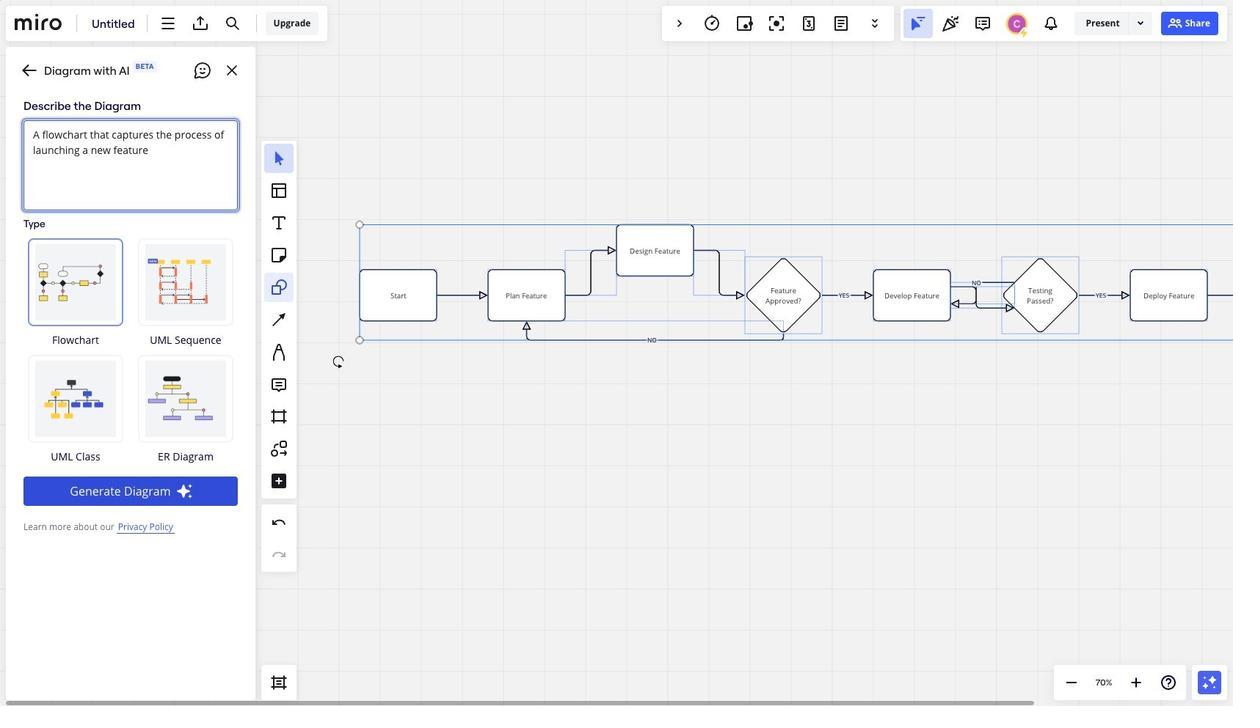 Task type: vqa. For each thing, say whether or not it's contained in the screenshot.
SPAGX icon
yes



Task type: describe. For each thing, give the bounding box(es) containing it.
flowchart image
[[35, 244, 108, 321]]

feed image
[[1043, 15, 1060, 32]]

board toolbar
[[6, 6, 328, 41]]

collaboration toolbar
[[662, 6, 894, 41]]

main menu image
[[159, 15, 177, 32]]

creation toolbar
[[261, 47, 297, 666]]

uml sequence image
[[145, 244, 218, 321]]

reactions image
[[942, 15, 960, 32]]

how was your ai diagram experience? image
[[194, 62, 211, 79]]

0 horizontal spatial spagx image
[[1135, 17, 1146, 29]]

hide collaborators' cursors image
[[910, 15, 928, 32]]

comment image
[[975, 15, 992, 32]]



Task type: locate. For each thing, give the bounding box(es) containing it.
spagx image
[[1019, 27, 1030, 39]]

hide apps image
[[671, 15, 689, 32]]

er diagram image
[[145, 361, 218, 438]]

spagx image
[[1166, 15, 1184, 32], [1135, 17, 1146, 29]]

search image
[[224, 15, 241, 32]]

export this board image
[[191, 15, 209, 32]]

back image
[[21, 62, 38, 79]]

open frames image
[[270, 675, 288, 692]]

close image
[[223, 62, 241, 79]]

Describe your diagram. E.g A flowchart that captures the process of launching a new feature text field
[[23, 120, 238, 211]]

uml class image
[[35, 361, 108, 438]]

1 horizontal spatial spagx image
[[1166, 15, 1184, 32]]

communication toolbar
[[901, 6, 1227, 41]]



